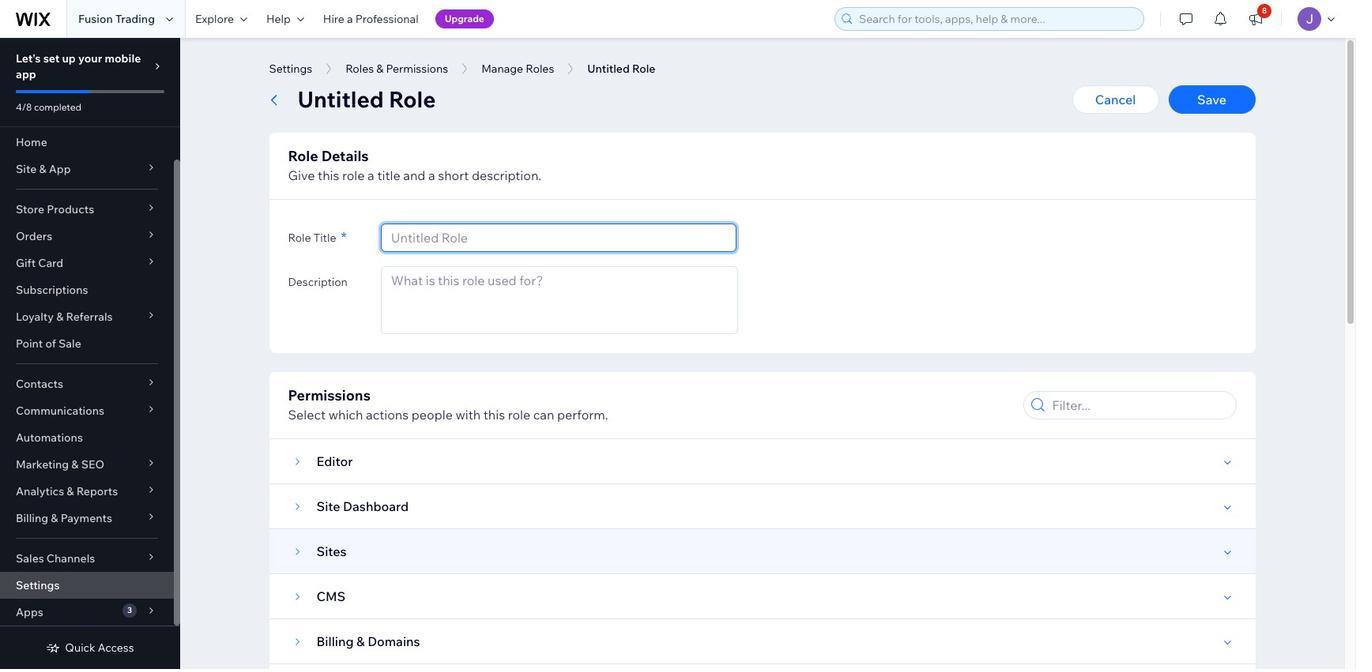Task type: vqa. For each thing, say whether or not it's contained in the screenshot.
the bottom More
no



Task type: locate. For each thing, give the bounding box(es) containing it.
site down home
[[16, 162, 37, 176]]

0 vertical spatial this
[[318, 168, 339, 183]]

manage
[[481, 62, 523, 76]]

untitled inside untitled role 'button'
[[587, 62, 630, 76]]

settings link
[[0, 572, 174, 599]]

0 horizontal spatial a
[[347, 12, 353, 26]]

& for permissions
[[376, 62, 384, 76]]

this down 'details'
[[318, 168, 339, 183]]

8
[[1262, 6, 1267, 16]]

roles right the manage
[[526, 62, 554, 76]]

let's set up your mobile app
[[16, 51, 141, 81]]

store
[[16, 202, 44, 217]]

& for domains
[[357, 634, 365, 650]]

2 roles from the left
[[526, 62, 554, 76]]

0 horizontal spatial billing
[[16, 511, 48, 526]]

point of sale
[[16, 337, 81, 351]]

automations
[[16, 431, 83, 445]]

permissions
[[386, 62, 448, 76], [288, 386, 371, 405]]

0 horizontal spatial site
[[16, 162, 37, 176]]

a
[[347, 12, 353, 26], [368, 168, 374, 183], [428, 168, 435, 183]]

& inside button
[[376, 62, 384, 76]]

fusion trading
[[78, 12, 155, 26]]

home
[[16, 135, 47, 149]]

1 vertical spatial billing
[[317, 634, 354, 650]]

role inside 'button'
[[632, 62, 656, 76]]

billing for billing & payments
[[16, 511, 48, 526]]

analytics & reports
[[16, 484, 118, 499]]

roles inside button
[[526, 62, 554, 76]]

analytics & reports button
[[0, 478, 174, 505]]

with
[[456, 407, 481, 423]]

settings inside button
[[269, 62, 312, 76]]

upgrade button
[[435, 9, 494, 28]]

and
[[403, 168, 426, 183]]

billing
[[16, 511, 48, 526], [317, 634, 354, 650]]

this inside role details give this role a title and a short description.
[[318, 168, 339, 183]]

site for site & app
[[16, 162, 37, 176]]

gift
[[16, 256, 36, 270]]

explore
[[195, 12, 234, 26]]

1 horizontal spatial permissions
[[386, 62, 448, 76]]

billing & payments
[[16, 511, 112, 526]]

let's
[[16, 51, 41, 66]]

role title *
[[288, 228, 347, 246]]

settings down sales
[[16, 579, 60, 593]]

What is this role used for? text field
[[382, 267, 737, 334]]

site inside popup button
[[16, 162, 37, 176]]

a left title
[[368, 168, 374, 183]]

role inside role title *
[[288, 231, 311, 245]]

cancel
[[1095, 92, 1136, 107]]

roles & permissions button
[[338, 57, 456, 81]]

contacts button
[[0, 371, 174, 398]]

payments
[[61, 511, 112, 526]]

editor
[[317, 454, 353, 469]]

1 vertical spatial role
[[508, 407, 530, 423]]

settings inside sidebar element
[[16, 579, 60, 593]]

0 vertical spatial untitled role
[[587, 62, 656, 76]]

point
[[16, 337, 43, 351]]

set
[[43, 51, 60, 66]]

& down professional
[[376, 62, 384, 76]]

0 vertical spatial permissions
[[386, 62, 448, 76]]

give
[[288, 168, 315, 183]]

settings down help button
[[269, 62, 312, 76]]

of
[[45, 337, 56, 351]]

sales channels
[[16, 552, 95, 566]]

3
[[127, 605, 132, 616]]

communications button
[[0, 398, 174, 424]]

permissions inside permissions select which actions people with this role can perform.
[[288, 386, 371, 405]]

1 vertical spatial permissions
[[288, 386, 371, 405]]

roles
[[345, 62, 374, 76], [526, 62, 554, 76]]

0 horizontal spatial settings
[[16, 579, 60, 593]]

site up sites
[[317, 499, 340, 515]]

& inside dropdown button
[[51, 511, 58, 526]]

billing down analytics
[[16, 511, 48, 526]]

1 horizontal spatial untitled role
[[587, 62, 656, 76]]

role
[[632, 62, 656, 76], [389, 85, 436, 113], [288, 147, 318, 165], [288, 231, 311, 245]]

billing down cms
[[317, 634, 354, 650]]

0 horizontal spatial untitled role
[[298, 85, 436, 113]]

roles down hire a professional link
[[345, 62, 374, 76]]

hire
[[323, 12, 345, 26]]

manage roles
[[481, 62, 554, 76]]

0 vertical spatial billing
[[16, 511, 48, 526]]

1 vertical spatial this
[[484, 407, 505, 423]]

0 vertical spatial untitled
[[587, 62, 630, 76]]

0 horizontal spatial role
[[342, 168, 365, 183]]

1 horizontal spatial this
[[484, 407, 505, 423]]

description
[[288, 275, 348, 289]]

1 horizontal spatial billing
[[317, 634, 354, 650]]

role
[[342, 168, 365, 183], [508, 407, 530, 423]]

untitled role
[[587, 62, 656, 76], [298, 85, 436, 113]]

quick access
[[65, 641, 134, 655]]

a right and at the top of page
[[428, 168, 435, 183]]

& left app
[[39, 162, 46, 176]]

Search for tools, apps, help & more... field
[[854, 8, 1139, 30]]

analytics
[[16, 484, 64, 499]]

untitled
[[587, 62, 630, 76], [298, 85, 384, 113]]

access
[[98, 641, 134, 655]]

apps
[[16, 605, 43, 620]]

site
[[16, 162, 37, 176], [317, 499, 340, 515]]

automations link
[[0, 424, 174, 451]]

actions
[[366, 407, 409, 423]]

permissions up which
[[288, 386, 371, 405]]

loyalty & referrals
[[16, 310, 113, 324]]

perform.
[[557, 407, 608, 423]]

site & app
[[16, 162, 71, 176]]

& left reports
[[67, 484, 74, 499]]

billing & domains
[[317, 634, 420, 650]]

up
[[62, 51, 76, 66]]

1 roles from the left
[[345, 62, 374, 76]]

help button
[[257, 0, 314, 38]]

save button
[[1169, 85, 1255, 114]]

& for payments
[[51, 511, 58, 526]]

& left domains
[[357, 634, 365, 650]]

0 vertical spatial settings
[[269, 62, 312, 76]]

& right loyalty
[[56, 310, 64, 324]]

hire a professional
[[323, 12, 419, 26]]

8 button
[[1238, 0, 1273, 38]]

this right with at left bottom
[[484, 407, 505, 423]]

select
[[288, 407, 326, 423]]

1 horizontal spatial untitled
[[587, 62, 630, 76]]

manage roles button
[[474, 57, 562, 81]]

help
[[266, 12, 291, 26]]

this
[[318, 168, 339, 183], [484, 407, 505, 423]]

0 horizontal spatial untitled
[[298, 85, 384, 113]]

can
[[533, 407, 554, 423]]

1 horizontal spatial a
[[368, 168, 374, 183]]

1 horizontal spatial role
[[508, 407, 530, 423]]

0 horizontal spatial permissions
[[288, 386, 371, 405]]

a right hire
[[347, 12, 353, 26]]

1 vertical spatial site
[[317, 499, 340, 515]]

loyalty & referrals button
[[0, 303, 174, 330]]

& for app
[[39, 162, 46, 176]]

0 horizontal spatial this
[[318, 168, 339, 183]]

1 horizontal spatial settings
[[269, 62, 312, 76]]

role left can
[[508, 407, 530, 423]]

role inside permissions select which actions people with this role can perform.
[[508, 407, 530, 423]]

quick
[[65, 641, 95, 655]]

permissions down professional
[[386, 62, 448, 76]]

Filter... field
[[1048, 392, 1231, 419]]

billing inside dropdown button
[[16, 511, 48, 526]]

1 vertical spatial settings
[[16, 579, 60, 593]]

0 horizontal spatial roles
[[345, 62, 374, 76]]

untitled role inside 'button'
[[587, 62, 656, 76]]

upgrade
[[445, 13, 484, 25]]

dashboard
[[343, 499, 409, 515]]

0 vertical spatial site
[[16, 162, 37, 176]]

& down analytics & reports
[[51, 511, 58, 526]]

seo
[[81, 458, 104, 472]]

1 horizontal spatial site
[[317, 499, 340, 515]]

role down 'details'
[[342, 168, 365, 183]]

loyalty
[[16, 310, 54, 324]]

1 horizontal spatial roles
[[526, 62, 554, 76]]

& left seo
[[71, 458, 79, 472]]

0 vertical spatial role
[[342, 168, 365, 183]]



Task type: describe. For each thing, give the bounding box(es) containing it.
this inside permissions select which actions people with this role can perform.
[[484, 407, 505, 423]]

sites
[[317, 544, 347, 560]]

quick access button
[[46, 641, 134, 655]]

your
[[78, 51, 102, 66]]

settings for "settings" link
[[16, 579, 60, 593]]

sales
[[16, 552, 44, 566]]

title
[[314, 231, 336, 245]]

products
[[47, 202, 94, 217]]

marketing
[[16, 458, 69, 472]]

domains
[[368, 634, 420, 650]]

role inside role details give this role a title and a short description.
[[342, 168, 365, 183]]

& for seo
[[71, 458, 79, 472]]

app
[[16, 67, 36, 81]]

point of sale link
[[0, 330, 174, 357]]

& for reports
[[67, 484, 74, 499]]

cms
[[317, 589, 346, 605]]

title
[[377, 168, 400, 183]]

role inside role details give this role a title and a short description.
[[288, 147, 318, 165]]

gift card
[[16, 256, 63, 270]]

fusion
[[78, 12, 113, 26]]

card
[[38, 256, 63, 270]]

orders button
[[0, 223, 174, 250]]

description.
[[472, 168, 542, 183]]

billing for billing & domains
[[317, 634, 354, 650]]

short
[[438, 168, 469, 183]]

permissions select which actions people with this role can perform.
[[288, 386, 608, 423]]

permissions inside button
[[386, 62, 448, 76]]

orders
[[16, 229, 52, 243]]

cancel button
[[1072, 85, 1159, 114]]

details
[[322, 147, 369, 165]]

home link
[[0, 129, 174, 156]]

sidebar element
[[0, 38, 180, 669]]

roles & permissions
[[345, 62, 448, 76]]

a inside hire a professional link
[[347, 12, 353, 26]]

settings button
[[261, 57, 320, 81]]

site for site dashboard
[[317, 499, 340, 515]]

*
[[341, 228, 347, 246]]

sale
[[58, 337, 81, 351]]

store products
[[16, 202, 94, 217]]

subscriptions
[[16, 283, 88, 297]]

contacts
[[16, 377, 63, 391]]

& for referrals
[[56, 310, 64, 324]]

subscriptions link
[[0, 277, 174, 303]]

settings for settings button
[[269, 62, 312, 76]]

2 horizontal spatial a
[[428, 168, 435, 183]]

Untitled Role field
[[386, 224, 731, 251]]

store products button
[[0, 196, 174, 223]]

billing & payments button
[[0, 505, 174, 532]]

role details give this role a title and a short description.
[[288, 147, 542, 183]]

gift card button
[[0, 250, 174, 277]]

hire a professional link
[[314, 0, 428, 38]]

which
[[329, 407, 363, 423]]

site & app button
[[0, 156, 174, 183]]

app
[[49, 162, 71, 176]]

completed
[[34, 101, 82, 113]]

marketing & seo
[[16, 458, 104, 472]]

sales channels button
[[0, 545, 174, 572]]

site dashboard
[[317, 499, 409, 515]]

1 vertical spatial untitled role
[[298, 85, 436, 113]]

trading
[[115, 12, 155, 26]]

4/8
[[16, 101, 32, 113]]

channels
[[47, 552, 95, 566]]

reports
[[76, 484, 118, 499]]

roles inside button
[[345, 62, 374, 76]]

mobile
[[105, 51, 141, 66]]

referrals
[[66, 310, 113, 324]]

marketing & seo button
[[0, 451, 174, 478]]

communications
[[16, 404, 104, 418]]

1 vertical spatial untitled
[[298, 85, 384, 113]]

save
[[1197, 92, 1227, 107]]

people
[[412, 407, 453, 423]]

4/8 completed
[[16, 101, 82, 113]]



